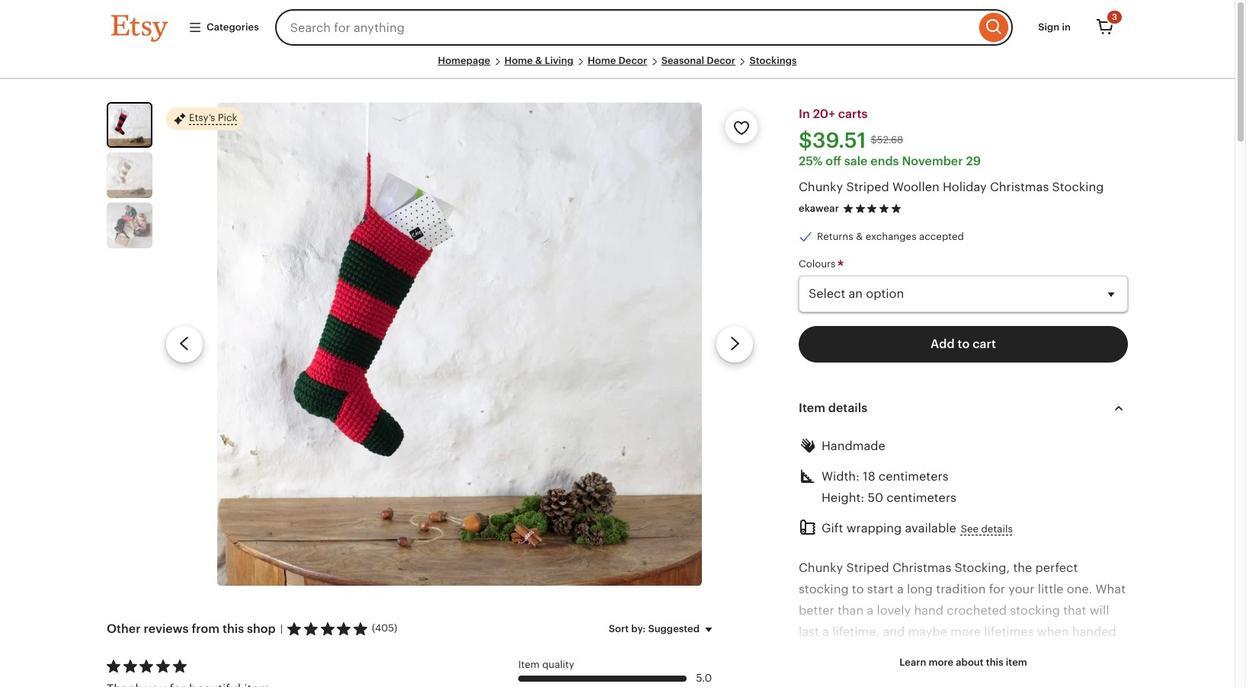 Task type: vqa. For each thing, say whether or not it's contained in the screenshot.
2011
no



Task type: locate. For each thing, give the bounding box(es) containing it.
other reviews from this shop |
[[107, 622, 283, 637]]

1 horizontal spatial stocking
[[1010, 604, 1060, 618]]

striped
[[846, 180, 889, 194], [846, 561, 889, 575]]

a right last
[[823, 625, 829, 639]]

perfect
[[1036, 561, 1078, 575]]

lifetime,
[[833, 625, 880, 639]]

christmas right holiday
[[990, 180, 1049, 194]]

sale
[[844, 154, 868, 168]]

& inside menu bar
[[535, 55, 542, 66]]

0 vertical spatial striped
[[846, 180, 889, 194]]

more right learn
[[929, 657, 954, 668]]

christmas up long
[[893, 561, 952, 575]]

ekawear
[[799, 203, 839, 214]]

1 horizontal spatial chunky striped woollen holiday christmas stocking image 1 image
[[218, 102, 702, 586]]

details right 'see'
[[981, 524, 1013, 535]]

stocking up better
[[799, 582, 849, 597]]

seasonal decor link
[[661, 55, 736, 66]]

$52.68
[[871, 134, 903, 146]]

0 horizontal spatial the
[[884, 646, 903, 661]]

learn more about this item button
[[888, 649, 1039, 677]]

2 striped from the top
[[846, 561, 889, 575]]

to left cart
[[958, 337, 970, 351]]

centimeters
[[879, 469, 949, 484], [887, 491, 957, 505]]

& for exchanges
[[856, 231, 863, 242]]

1 vertical spatial item
[[518, 659, 540, 671]]

the down and
[[884, 646, 903, 661]]

home for home decor
[[588, 55, 616, 66]]

chunky up ekawear link
[[799, 180, 843, 194]]

0 vertical spatial chunky
[[799, 180, 843, 194]]

this left the item
[[986, 657, 1004, 668]]

chunky striped woollen holiday christmas stocking image 2 image
[[107, 152, 152, 198]]

1 horizontal spatial item
[[799, 401, 825, 415]]

centimeters up 50
[[879, 469, 949, 484]]

item left the quality
[[518, 659, 540, 671]]

1 vertical spatial chunky
[[799, 561, 843, 575]]

see details link
[[961, 523, 1013, 536]]

item
[[799, 401, 825, 415], [518, 659, 540, 671]]

carts
[[838, 107, 868, 121]]

details
[[828, 401, 868, 415], [981, 524, 1013, 535]]

2 chunky from the top
[[799, 561, 843, 575]]

striped for woollen
[[846, 180, 889, 194]]

chunky for chunky striped woollen holiday christmas stocking
[[799, 180, 843, 194]]

stocking
[[799, 582, 849, 597], [1010, 604, 1060, 618]]

categories button
[[177, 14, 270, 41]]

0 vertical spatial &
[[535, 55, 542, 66]]

home & living
[[504, 55, 574, 66]]

height:
[[822, 491, 865, 505]]

0 horizontal spatial stocking
[[799, 582, 849, 597]]

1 horizontal spatial decor
[[707, 55, 736, 66]]

in
[[799, 107, 810, 121]]

1 vertical spatial this
[[986, 657, 1004, 668]]

1 vertical spatial christmas
[[893, 561, 952, 575]]

1 vertical spatial a
[[867, 604, 874, 618]]

decor down search for anything text field
[[619, 55, 647, 66]]

chunky down gift
[[799, 561, 843, 575]]

family.
[[907, 646, 945, 661]]

0 vertical spatial details
[[828, 401, 868, 415]]

item up 'handmade'
[[799, 401, 825, 415]]

0 vertical spatial more
[[951, 625, 981, 639]]

1 vertical spatial details
[[981, 524, 1013, 535]]

None search field
[[275, 9, 1013, 46]]

this right from
[[223, 622, 244, 637]]

Search for anything text field
[[275, 9, 976, 46]]

1 vertical spatial the
[[884, 646, 903, 661]]

menu bar
[[111, 55, 1124, 79]]

chunky striped woollen holiday christmas stocking image 1 image
[[218, 102, 702, 586], [108, 104, 151, 146]]

1 vertical spatial centimeters
[[887, 491, 957, 505]]

home left the living
[[504, 55, 533, 66]]

more
[[951, 625, 981, 639], [929, 657, 954, 668]]

1 vertical spatial stocking
[[1010, 604, 1060, 618]]

holiday
[[943, 180, 987, 194]]

christmas inside chunky striped christmas stocking, the perfect stocking to start a long tradition for your little one. what better than a lovely hand crocheted stocking that will last a lifetime, and maybe more lifetimes when handed down through the family. learn more about this item
[[893, 561, 952, 575]]

& left the living
[[535, 55, 542, 66]]

in 20+ carts
[[799, 107, 868, 121]]

1 horizontal spatial &
[[856, 231, 863, 242]]

woollen
[[893, 180, 940, 194]]

to left start
[[852, 582, 864, 597]]

home down search for anything text field
[[588, 55, 616, 66]]

than
[[838, 604, 864, 618]]

item inside dropdown button
[[799, 401, 825, 415]]

0 horizontal spatial home
[[504, 55, 533, 66]]

details up 'handmade'
[[828, 401, 868, 415]]

christmas
[[990, 180, 1049, 194], [893, 561, 952, 575]]

1 horizontal spatial to
[[958, 337, 970, 351]]

0 horizontal spatial a
[[823, 625, 829, 639]]

1 striped from the top
[[846, 180, 889, 194]]

to
[[958, 337, 970, 351], [852, 582, 864, 597]]

striped inside chunky striped christmas stocking, the perfect stocking to start a long tradition for your little one. what better than a lovely hand crocheted stocking that will last a lifetime, and maybe more lifetimes when handed down through the family. learn more about this item
[[846, 561, 889, 575]]

a right than
[[867, 604, 874, 618]]

|
[[280, 624, 283, 635]]

and
[[883, 625, 905, 639]]

gift wrapping available see details
[[822, 521, 1013, 536]]

a left long
[[897, 582, 904, 597]]

1 vertical spatial &
[[856, 231, 863, 242]]

home
[[504, 55, 533, 66], [588, 55, 616, 66]]

this inside chunky striped christmas stocking, the perfect stocking to start a long tradition for your little one. what better than a lovely hand crocheted stocking that will last a lifetime, and maybe more lifetimes when handed down through the family. learn more about this item
[[986, 657, 1004, 668]]

stocking,
[[955, 561, 1010, 575]]

exchanges
[[866, 231, 917, 242]]

item for item quality
[[518, 659, 540, 671]]

chunky
[[799, 180, 843, 194], [799, 561, 843, 575]]

centimeters up gift wrapping available see details
[[887, 491, 957, 505]]

2 home from the left
[[588, 55, 616, 66]]

better
[[799, 604, 834, 618]]

striped down sale in the top of the page
[[846, 180, 889, 194]]

1 home from the left
[[504, 55, 533, 66]]

1 horizontal spatial christmas
[[990, 180, 1049, 194]]

returns & exchanges accepted
[[817, 231, 964, 242]]

0 vertical spatial to
[[958, 337, 970, 351]]

1 vertical spatial striped
[[846, 561, 889, 575]]

0 horizontal spatial christmas
[[893, 561, 952, 575]]

item details
[[799, 401, 868, 415]]

2 vertical spatial a
[[823, 625, 829, 639]]

2 decor from the left
[[707, 55, 736, 66]]

1 horizontal spatial this
[[986, 657, 1004, 668]]

0 horizontal spatial this
[[223, 622, 244, 637]]

sign in
[[1038, 21, 1071, 33]]

&
[[535, 55, 542, 66], [856, 231, 863, 242]]

the
[[1013, 561, 1032, 575], [884, 646, 903, 661]]

chunky for chunky striped christmas stocking, the perfect stocking to start a long tradition for your little one. what better than a lovely hand crocheted stocking that will last a lifetime, and maybe more lifetimes when handed down through the family. learn more about this item
[[799, 561, 843, 575]]

handed
[[1072, 625, 1117, 639]]

stocking
[[1052, 180, 1104, 194]]

last
[[799, 625, 819, 639]]

1 horizontal spatial details
[[981, 524, 1013, 535]]

decor right seasonal
[[707, 55, 736, 66]]

this
[[223, 622, 244, 637], [986, 657, 1004, 668]]

3 link
[[1087, 9, 1124, 46]]

0 vertical spatial item
[[799, 401, 825, 415]]

banner
[[84, 0, 1151, 55]]

1 chunky from the top
[[799, 180, 843, 194]]

0 horizontal spatial to
[[852, 582, 864, 597]]

0 horizontal spatial item
[[518, 659, 540, 671]]

1 horizontal spatial home
[[588, 55, 616, 66]]

the up your
[[1013, 561, 1032, 575]]

details inside gift wrapping available see details
[[981, 524, 1013, 535]]

striped up start
[[846, 561, 889, 575]]

& for living
[[535, 55, 542, 66]]

& right returns
[[856, 231, 863, 242]]

when
[[1037, 625, 1069, 639]]

1 horizontal spatial a
[[867, 604, 874, 618]]

0 horizontal spatial details
[[828, 401, 868, 415]]

item details button
[[785, 390, 1142, 427]]

from
[[192, 622, 220, 637]]

18
[[863, 469, 876, 484]]

chunky inside chunky striped christmas stocking, the perfect stocking to start a long tradition for your little one. what better than a lovely hand crocheted stocking that will last a lifetime, and maybe more lifetimes when handed down through the family. learn more about this item
[[799, 561, 843, 575]]

1 decor from the left
[[619, 55, 647, 66]]

0 vertical spatial a
[[897, 582, 904, 597]]

1 vertical spatial to
[[852, 582, 864, 597]]

more down crocheted
[[951, 625, 981, 639]]

2 horizontal spatial a
[[897, 582, 904, 597]]

stocking down your
[[1010, 604, 1060, 618]]

item quality
[[518, 659, 574, 671]]

chunky striped woollen holiday christmas stocking
[[799, 180, 1104, 194]]

0 horizontal spatial &
[[535, 55, 542, 66]]

sort by: suggested
[[609, 624, 700, 635]]

quality
[[542, 659, 574, 671]]

0 vertical spatial this
[[223, 622, 244, 637]]

item
[[1006, 657, 1027, 668]]

stockings
[[750, 55, 797, 66]]

0 vertical spatial stocking
[[799, 582, 849, 597]]

0 vertical spatial the
[[1013, 561, 1032, 575]]

0 horizontal spatial decor
[[619, 55, 647, 66]]

(405)
[[372, 623, 397, 634]]



Task type: describe. For each thing, give the bounding box(es) containing it.
about
[[956, 657, 984, 668]]

lifetimes
[[984, 625, 1034, 639]]

etsy's pick button
[[166, 107, 244, 131]]

reviews
[[144, 622, 189, 637]]

start
[[867, 582, 894, 597]]

suggested
[[648, 624, 700, 635]]

home for home & living
[[504, 55, 533, 66]]

chunky striped woollen holiday christmas stocking image 3 image
[[107, 203, 152, 248]]

will
[[1090, 604, 1109, 618]]

tradition
[[936, 582, 986, 597]]

wrapping
[[847, 521, 902, 536]]

decor for seasonal decor
[[707, 55, 736, 66]]

to inside chunky striped christmas stocking, the perfect stocking to start a long tradition for your little one. what better than a lovely hand crocheted stocking that will last a lifetime, and maybe more lifetimes when handed down through the family. learn more about this item
[[852, 582, 864, 597]]

learn
[[900, 657, 926, 668]]

ends
[[871, 154, 899, 168]]

25%
[[799, 154, 823, 168]]

maybe
[[908, 625, 947, 639]]

crocheted
[[947, 604, 1007, 618]]

sort by: suggested button
[[597, 614, 729, 646]]

november
[[902, 154, 963, 168]]

0 horizontal spatial chunky striped woollen holiday christmas stocking image 1 image
[[108, 104, 151, 146]]

other
[[107, 622, 141, 637]]

what
[[1096, 582, 1126, 597]]

cart
[[973, 337, 996, 351]]

gift
[[822, 521, 843, 536]]

banner containing categories
[[84, 0, 1151, 55]]

little
[[1038, 582, 1064, 597]]

see
[[961, 524, 979, 535]]

width: 18 centimeters height: 50 centimeters
[[822, 469, 957, 505]]

etsy's pick
[[189, 112, 237, 124]]

lovely
[[877, 604, 911, 618]]

available
[[905, 521, 956, 536]]

homepage link
[[438, 55, 490, 66]]

25% off sale ends november 29
[[799, 154, 981, 168]]

that
[[1063, 604, 1087, 618]]

add to cart
[[931, 337, 996, 351]]

details inside item details dropdown button
[[828, 401, 868, 415]]

home decor link
[[588, 55, 647, 66]]

accepted
[[919, 231, 964, 242]]

0 vertical spatial centimeters
[[879, 469, 949, 484]]

item for item details
[[799, 401, 825, 415]]

sort
[[609, 624, 629, 635]]

home decor
[[588, 55, 647, 66]]

down
[[799, 646, 831, 661]]

categories
[[207, 21, 259, 33]]

add to cart button
[[799, 326, 1128, 363]]

long
[[907, 582, 933, 597]]

ekawear link
[[799, 203, 839, 214]]

stockings link
[[750, 55, 797, 66]]

menu bar containing homepage
[[111, 55, 1124, 79]]

1 horizontal spatial the
[[1013, 561, 1032, 575]]

3
[[1112, 12, 1117, 21]]

seasonal
[[661, 55, 704, 66]]

one.
[[1067, 582, 1093, 597]]

width:
[[822, 469, 860, 484]]

off
[[826, 154, 841, 168]]

by:
[[631, 624, 646, 635]]

decor for home decor
[[619, 55, 647, 66]]

$39.51 $52.68
[[799, 128, 903, 152]]

pick
[[218, 112, 237, 124]]

striped for christmas
[[846, 561, 889, 575]]

returns
[[817, 231, 853, 242]]

5.0
[[696, 673, 712, 685]]

sign in button
[[1027, 14, 1082, 41]]

in
[[1062, 21, 1071, 33]]

29
[[966, 154, 981, 168]]

handmade
[[822, 439, 886, 453]]

homepage
[[438, 55, 490, 66]]

to inside button
[[958, 337, 970, 351]]

none search field inside banner
[[275, 9, 1013, 46]]

0 vertical spatial christmas
[[990, 180, 1049, 194]]

living
[[545, 55, 574, 66]]

for
[[989, 582, 1005, 597]]

$39.51
[[799, 128, 866, 152]]

20+
[[813, 107, 835, 121]]

1 vertical spatial more
[[929, 657, 954, 668]]

chunky striped christmas stocking, the perfect stocking to start a long tradition for your little one. what better than a lovely hand crocheted stocking that will last a lifetime, and maybe more lifetimes when handed down through the family. learn more about this item
[[799, 561, 1126, 668]]

add
[[931, 337, 955, 351]]

etsy's
[[189, 112, 215, 124]]

hand
[[914, 604, 944, 618]]

colours
[[799, 258, 838, 270]]

50
[[868, 491, 883, 505]]

home & living link
[[504, 55, 574, 66]]



